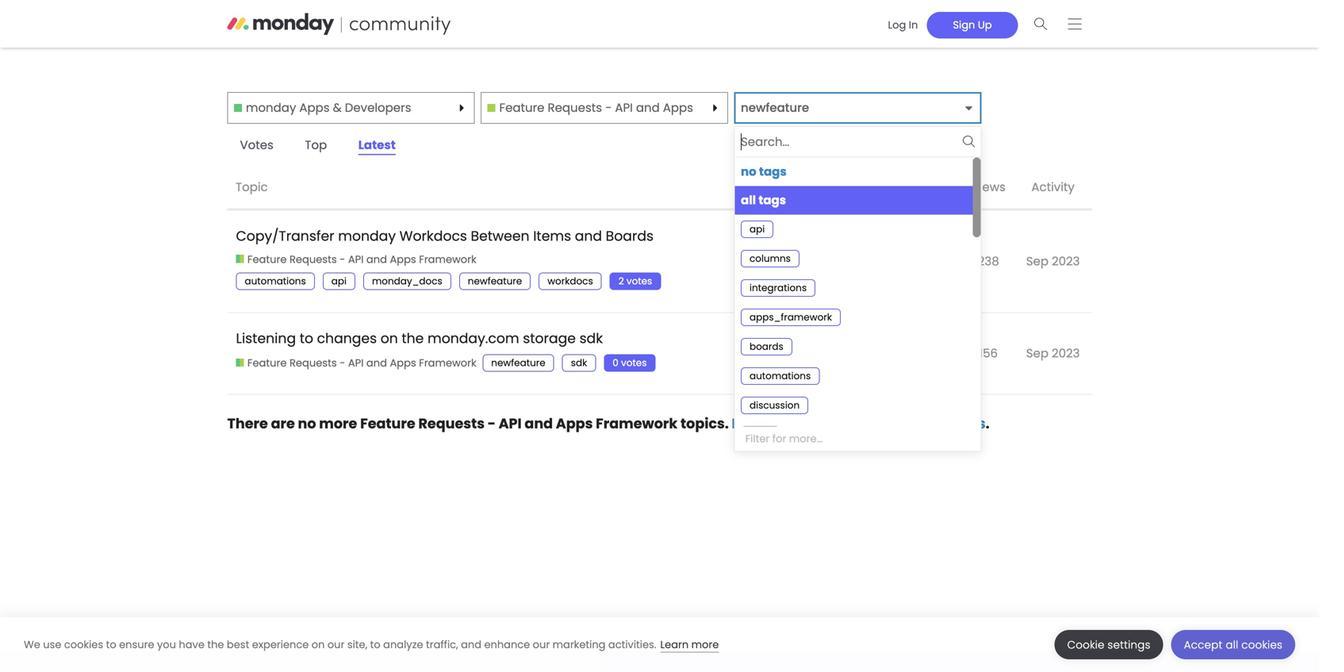 Task type: vqa. For each thing, say whether or not it's contained in the screenshot.
1st 18
no



Task type: describe. For each thing, give the bounding box(es) containing it.
listening
[[236, 329, 296, 348]]

developers
[[345, 99, 411, 116]]

238
[[978, 253, 1000, 270]]

listening to changes on the monday.com storage sdk link
[[236, 317, 603, 360]]

up
[[978, 18, 992, 32]]

topic
[[236, 179, 268, 196]]

ensure
[[119, 638, 154, 652]]

4 radio item from the top
[[735, 244, 973, 273]]

1 radio item from the top
[[735, 158, 973, 186]]

accept
[[1184, 638, 1223, 652]]

automations
[[245, 275, 306, 288]]

in
[[909, 18, 918, 32]]

1 sep 2023 link from the top
[[1023, 241, 1084, 282]]

sdk link
[[562, 354, 596, 372]]

3 radio item from the top
[[735, 215, 973, 244]]

views button
[[959, 166, 1019, 210]]

marketing
[[553, 638, 606, 652]]

Search… search field
[[741, 130, 960, 154]]

0 vertical spatial newfeature link
[[459, 273, 531, 290]]

2
[[619, 275, 624, 288]]

activity button
[[1019, 166, 1092, 210]]

there are no more feature requests - api and apps framework topics. browse all tags
[[227, 414, 840, 433]]

are
[[271, 414, 295, 433]]

search image
[[963, 136, 975, 148]]

top link
[[292, 133, 340, 157]]

monday.com
[[428, 329, 519, 348]]

we
[[24, 638, 40, 652]]

cookie settings
[[1068, 638, 1151, 652]]

we use cookies to ensure you have the best experience on our site, to analyze traffic, and enhance our marketing activities. learn more
[[24, 638, 719, 652]]

activity
[[1032, 179, 1075, 196]]

browse
[[732, 414, 784, 433]]

use
[[43, 638, 61, 652]]

1 our from the left
[[328, 638, 345, 652]]

6 radio item from the top
[[735, 303, 973, 332]]

activities.
[[609, 638, 657, 652]]

feature requests - api and apps framework link for monday
[[236, 252, 477, 267]]

learn
[[661, 638, 689, 652]]

for
[[773, 432, 787, 446]]

listening to changes on the monday.com storage sdk
[[236, 329, 603, 348]]

navigation containing log in
[[874, 7, 1092, 41]]

2 sep 2023 link from the top
[[1023, 333, 1084, 374]]

dialog containing cookie settings
[[0, 617, 1320, 672]]

the inside "link"
[[402, 329, 424, 348]]

settings
[[1108, 638, 1151, 652]]

tags list for and
[[236, 273, 669, 290]]

posters element
[[776, 166, 900, 210]]

sdk inside "link"
[[580, 329, 603, 348]]

votes
[[240, 136, 274, 153]]

2 sep 2023 from the top
[[1027, 345, 1080, 362]]

accept all cookies
[[1184, 638, 1283, 652]]

copy/transfer
[[236, 227, 335, 246]]

view latest topics link
[[861, 414, 986, 433]]

0
[[613, 356, 619, 370]]

sep for second sep 2023 'link' from the bottom of the page
[[1027, 253, 1049, 270]]

views
[[972, 179, 1006, 196]]

between
[[471, 227, 530, 246]]

storage
[[523, 329, 576, 348]]

all inside button
[[1226, 638, 1239, 652]]

1 sep 2023 from the top
[[1027, 253, 1080, 270]]

changes
[[317, 329, 377, 348]]

kranthi kiran - original poster image
[[780, 344, 799, 363]]

workdocs link
[[539, 273, 602, 290]]

tags
[[808, 414, 840, 433]]

monday_docs
[[372, 275, 443, 288]]

&
[[333, 99, 342, 116]]

no
[[298, 414, 316, 433]]

traffic,
[[426, 638, 458, 652]]

there
[[227, 414, 268, 433]]

browse all tags link
[[732, 414, 840, 433]]

2 votes
[[619, 275, 653, 288]]

view
[[861, 414, 895, 433]]

2 votes link
[[610, 273, 661, 290]]

0 vertical spatial monday
[[246, 99, 296, 116]]

search image
[[1035, 18, 1048, 30]]

latest
[[358, 136, 396, 153]]

accept all cookies button
[[1172, 630, 1296, 659]]

boards
[[606, 227, 654, 246]]

sdk inside tags list
[[571, 356, 587, 370]]

analyze
[[383, 638, 423, 652]]

top
[[305, 136, 327, 153]]

sign up button
[[927, 12, 1019, 38]]

you
[[157, 638, 176, 652]]

monday apps & developers
[[246, 99, 411, 116]]

cookies for use
[[64, 638, 103, 652]]

1 2023 from the top
[[1052, 253, 1080, 270]]

0 vertical spatial all
[[787, 414, 805, 433]]

sign up
[[953, 18, 992, 32]]



Task type: locate. For each thing, give the bounding box(es) containing it.
monday up api
[[338, 227, 396, 246]]

all right the accept
[[1226, 638, 1239, 652]]

more inside dialog
[[692, 638, 719, 652]]

2 cookies from the left
[[1242, 638, 1283, 652]]

0 vertical spatial sep
[[1027, 253, 1049, 270]]

newfeature
[[741, 99, 810, 116], [468, 275, 522, 288], [491, 356, 546, 370]]

feature requests - api and apps framework
[[500, 99, 763, 116], [247, 252, 477, 266], [247, 356, 477, 370]]

monday up votes
[[246, 99, 296, 116]]

1 vertical spatial 2023
[[1052, 345, 1080, 362]]

learn more link
[[661, 638, 719, 653]]

7 radio item from the top
[[735, 332, 973, 361]]

api
[[332, 275, 347, 288]]

feature requests - api and apps framework for and
[[247, 252, 477, 266]]

feature requests - api and apps framework link down changes
[[236, 356, 477, 370]]

feature requests - api and apps framework link
[[236, 252, 477, 267], [236, 356, 477, 370]]

1 vertical spatial sdk
[[571, 356, 587, 370]]

workdocs
[[548, 275, 593, 288]]

0 vertical spatial sep 2023 link
[[1023, 241, 1084, 282]]

navigation
[[874, 7, 1092, 41]]

9 radio item from the top
[[735, 391, 973, 420]]

more…
[[789, 432, 823, 446]]

0 votes link
[[604, 354, 656, 372]]

feature requests - api and apps framework link up api
[[236, 252, 477, 267]]

items
[[533, 227, 571, 246]]

newfeature for the topmost newfeature link
[[468, 275, 522, 288]]

to left ensure
[[106, 638, 116, 652]]

more right no
[[319, 414, 357, 433]]

8 radio item from the top
[[735, 361, 973, 391]]

monday
[[246, 99, 296, 116], [338, 227, 396, 246]]

2 2023 from the top
[[1052, 345, 1080, 362]]

1 horizontal spatial the
[[402, 329, 424, 348]]

1 vertical spatial votes
[[621, 356, 647, 370]]

cookies inside accept all cookies button
[[1242, 638, 1283, 652]]

0 vertical spatial 2023
[[1052, 253, 1080, 270]]

sep 2023
[[1027, 253, 1080, 270], [1027, 345, 1080, 362]]

all
[[787, 414, 805, 433], [1226, 638, 1239, 652]]

matias - most recent poster image
[[802, 344, 821, 363]]

-
[[606, 99, 612, 116], [340, 252, 345, 266], [340, 356, 345, 370], [488, 414, 496, 433]]

automations link
[[236, 273, 315, 290]]

copy/transfer monday workdocs between items and boards
[[236, 227, 654, 246]]

to
[[300, 329, 313, 348], [106, 638, 116, 652], [370, 638, 381, 652]]

0 vertical spatial tags list
[[236, 273, 669, 290]]

1 vertical spatial the
[[207, 638, 224, 652]]

1 vertical spatial more
[[692, 638, 719, 652]]

enhance
[[484, 638, 530, 652]]

2023 right 156 at the bottom of page
[[1052, 345, 1080, 362]]

1 vertical spatial sep
[[1027, 345, 1049, 362]]

votes for 0 votes
[[621, 356, 647, 370]]

0 votes
[[613, 356, 647, 370]]

view latest topics .
[[861, 414, 990, 433]]

newfeature link down storage
[[483, 354, 554, 372]]

on right experience
[[312, 638, 325, 652]]

2 our from the left
[[533, 638, 550, 652]]

radio item
[[735, 158, 973, 186], [735, 186, 973, 215], [735, 215, 973, 244], [735, 244, 973, 273], [735, 273, 973, 303], [735, 303, 973, 332], [735, 332, 973, 361], [735, 361, 973, 391], [735, 391, 973, 420], [735, 420, 973, 450]]

cookies right the accept
[[1242, 638, 1283, 652]]

0 vertical spatial feature requests - api and apps framework link
[[236, 252, 477, 267]]

10 radio item from the top
[[735, 420, 973, 450]]

1 vertical spatial sep 2023 link
[[1023, 333, 1084, 374]]

latest link
[[346, 133, 409, 157]]

to right 'site,'
[[370, 638, 381, 652]]

0 vertical spatial more
[[319, 414, 357, 433]]

framework
[[697, 99, 763, 116], [419, 252, 477, 266], [419, 356, 477, 370], [596, 414, 678, 433]]

cookies
[[64, 638, 103, 652], [1242, 638, 1283, 652]]

1 horizontal spatial more
[[692, 638, 719, 652]]

topics.
[[681, 414, 729, 433]]

feature requests - api and apps framework for monday.com
[[247, 356, 477, 370]]

1 vertical spatial on
[[312, 638, 325, 652]]

0 vertical spatial newfeature
[[741, 99, 810, 116]]

1 vertical spatial all
[[1226, 638, 1239, 652]]

cookies for all
[[1242, 638, 1283, 652]]

5 radio item from the top
[[735, 273, 973, 303]]

0 horizontal spatial monday
[[246, 99, 296, 116]]

0 vertical spatial on
[[381, 329, 398, 348]]

1 feature requests - api and apps framework link from the top
[[236, 252, 477, 267]]

feature requests - api and apps framework link for to
[[236, 356, 477, 370]]

gusta - original poster image
[[780, 252, 799, 271]]

workdocs
[[400, 227, 467, 246]]

on inside "link"
[[381, 329, 398, 348]]

site,
[[347, 638, 368, 652]]

cookie
[[1068, 638, 1105, 652]]

cookie settings button
[[1055, 630, 1164, 659]]

2023
[[1052, 253, 1080, 270], [1052, 345, 1080, 362]]

our right enhance
[[533, 638, 550, 652]]

cookies right use
[[64, 638, 103, 652]]

tags list down storage
[[483, 354, 664, 372]]

the inside dialog
[[207, 638, 224, 652]]

votes for 2 votes
[[627, 275, 653, 288]]

1 vertical spatial feature requests - api and apps framework
[[247, 252, 477, 266]]

to inside "link"
[[300, 329, 313, 348]]

1 horizontal spatial to
[[300, 329, 313, 348]]

requests
[[548, 99, 602, 116], [290, 252, 337, 266], [290, 356, 337, 370], [419, 414, 485, 433]]

tags list containing automations
[[236, 273, 669, 290]]

newfeature link down between
[[459, 273, 531, 290]]

sdk up sdk link
[[580, 329, 603, 348]]

1 vertical spatial newfeature
[[468, 275, 522, 288]]

on inside dialog
[[312, 638, 325, 652]]

replies button
[[900, 166, 959, 210]]

sep 2023 link right 156 at the bottom of page
[[1023, 333, 1084, 374]]

0 horizontal spatial our
[[328, 638, 345, 652]]

the
[[402, 329, 424, 348], [207, 638, 224, 652]]

sign
[[953, 18, 976, 32]]

1 vertical spatial tags list
[[483, 354, 664, 372]]

topics
[[942, 414, 986, 433]]

filter for more…
[[746, 432, 823, 446]]

2 vertical spatial newfeature
[[491, 356, 546, 370]]

newfeature for the bottommost newfeature link
[[491, 356, 546, 370]]

sep right 156 at the bottom of page
[[1027, 345, 1049, 362]]

sep 2023 right 238
[[1027, 253, 1080, 270]]

tags list for monday.com
[[483, 354, 664, 372]]

filter
[[746, 432, 770, 446]]

votes right 0
[[621, 356, 647, 370]]

copy/transfer monday workdocs between items and boards link
[[236, 215, 654, 258]]

0 vertical spatial sdk
[[580, 329, 603, 348]]

log in button
[[880, 12, 927, 38]]

2 sep from the top
[[1027, 345, 1049, 362]]

replies
[[908, 179, 950, 196]]

the left "best"
[[207, 638, 224, 652]]

log in
[[888, 18, 918, 32]]

monday_docs link
[[363, 273, 451, 290]]

sep for 2nd sep 2023 'link' from the top
[[1027, 345, 1049, 362]]

0 horizontal spatial more
[[319, 414, 357, 433]]

1 cookies from the left
[[64, 638, 103, 652]]

0 horizontal spatial the
[[207, 638, 224, 652]]

the down monday_docs link on the top left of page
[[402, 329, 424, 348]]

feature
[[500, 99, 545, 116], [247, 252, 287, 266], [247, 356, 287, 370], [360, 414, 416, 433]]

0 horizontal spatial on
[[312, 638, 325, 652]]

to left changes
[[300, 329, 313, 348]]

1 vertical spatial sep 2023
[[1027, 345, 1080, 362]]

2 radio item from the top
[[735, 186, 973, 215]]

2 feature requests - api and apps framework link from the top
[[236, 356, 477, 370]]

latest
[[898, 414, 939, 433]]

tags list
[[236, 273, 669, 290], [483, 354, 664, 372]]

1 horizontal spatial our
[[533, 638, 550, 652]]

1 vertical spatial newfeature link
[[483, 354, 554, 372]]

menu image
[[1069, 18, 1082, 30]]

votes link
[[227, 133, 286, 157]]

0 vertical spatial the
[[402, 329, 424, 348]]

0 horizontal spatial to
[[106, 638, 116, 652]]

0 vertical spatial votes
[[627, 275, 653, 288]]

sep 2023 link
[[1023, 241, 1084, 282], [1023, 333, 1084, 374]]

0 vertical spatial feature requests - api and apps framework
[[500, 99, 763, 116]]

more right learn
[[692, 638, 719, 652]]

sdk left 0
[[571, 356, 587, 370]]

1 horizontal spatial on
[[381, 329, 398, 348]]

api
[[615, 99, 633, 116], [348, 252, 364, 266], [348, 356, 364, 370], [499, 414, 522, 433]]

monday community forum image
[[227, 13, 481, 35]]

2023 down activity button
[[1052, 253, 1080, 270]]

sep right 238
[[1027, 253, 1049, 270]]

best
[[227, 638, 249, 652]]

sep 2023 right 156 at the bottom of page
[[1027, 345, 1080, 362]]

sdk
[[580, 329, 603, 348], [571, 356, 587, 370]]

0 horizontal spatial all
[[787, 414, 805, 433]]

have
[[179, 638, 205, 652]]

1 horizontal spatial cookies
[[1242, 638, 1283, 652]]

api link
[[323, 273, 355, 290]]

votes
[[627, 275, 653, 288], [621, 356, 647, 370]]

sep 2023 link right 238
[[1023, 241, 1084, 282]]

and
[[636, 99, 660, 116], [575, 227, 602, 246], [367, 252, 387, 266], [367, 356, 387, 370], [525, 414, 553, 433], [461, 638, 482, 652]]

votes right the 2 in the top left of the page
[[627, 275, 653, 288]]

156
[[979, 345, 998, 362]]

1 vertical spatial monday
[[338, 227, 396, 246]]

sep
[[1027, 253, 1049, 270], [1027, 345, 1049, 362]]

0 horizontal spatial cookies
[[64, 638, 103, 652]]

on right changes
[[381, 329, 398, 348]]

dialog
[[0, 617, 1320, 672]]

0 vertical spatial sep 2023
[[1027, 253, 1080, 270]]

our
[[328, 638, 345, 652], [533, 638, 550, 652]]

tags list containing newfeature
[[483, 354, 664, 372]]

1 horizontal spatial all
[[1226, 638, 1239, 652]]

.
[[986, 414, 990, 433]]

our left 'site,'
[[328, 638, 345, 652]]

2 horizontal spatial to
[[370, 638, 381, 652]]

1 horizontal spatial monday
[[338, 227, 396, 246]]

log
[[888, 18, 906, 32]]

menu
[[735, 158, 981, 450]]

2 vertical spatial feature requests - api and apps framework
[[247, 356, 477, 370]]

on
[[381, 329, 398, 348], [312, 638, 325, 652]]

experience
[[252, 638, 309, 652]]

all right for
[[787, 414, 805, 433]]

tags list down the copy/transfer monday workdocs between items and boards link
[[236, 273, 669, 290]]

1 vertical spatial feature requests - api and apps framework link
[[236, 356, 477, 370]]

1 sep from the top
[[1027, 253, 1049, 270]]



